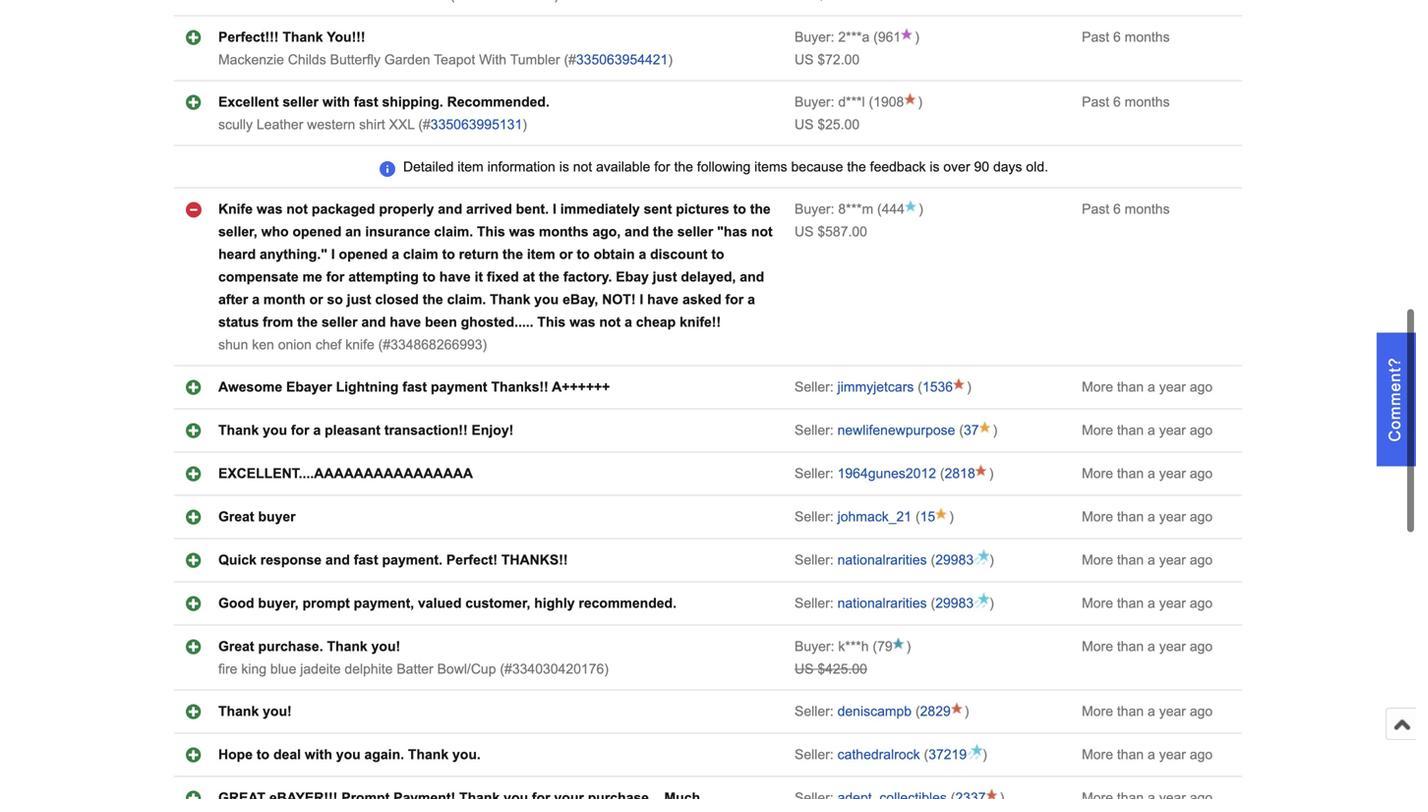 Task type: describe. For each thing, give the bounding box(es) containing it.
us $425.00
[[795, 662, 867, 677]]

detailed item information is not available for the following items because the feedback is over 90 days old.
[[403, 159, 1048, 175]]

it
[[475, 270, 483, 285]]

customer,
[[465, 596, 530, 611]]

us for us $72.00
[[795, 52, 814, 67]]

7 more than a year ago element from the top
[[1082, 639, 1213, 655]]

more than a year ago for quick response and fast payment. perfect! thanks!!
[[1082, 553, 1213, 568]]

fast for shipping.
[[354, 94, 378, 110]]

ago for quick response and fast payment. perfect! thanks!!
[[1190, 553, 1213, 568]]

newlifenewpurpose
[[837, 423, 955, 438]]

0 vertical spatial or
[[559, 247, 573, 262]]

feedback left by buyer. element for $25.00
[[795, 94, 865, 110]]

onion
[[278, 337, 312, 353]]

perfect!!!  thank you!!! mackenzie childs butterfly garden teapot with tumbler (# 335063954421 )
[[218, 30, 673, 67]]

for right asked
[[725, 292, 744, 307]]

ghosted.....
[[461, 315, 533, 330]]

ago for thank you for a pleasant transaction!! enjoy!
[[1190, 423, 1213, 438]]

to up delayed,
[[711, 247, 724, 262]]

thanks!!
[[501, 553, 568, 568]]

more than a year ago element for great buyer
[[1082, 509, 1213, 525]]

year for hope to deal with you again. thank you.
[[1159, 747, 1186, 763]]

status
[[218, 315, 259, 330]]

recommended.
[[447, 94, 550, 110]]

purchase.
[[258, 639, 323, 655]]

2829
[[920, 704, 951, 719]]

more than a year ago for thank you for a pleasant transaction!! enjoy!
[[1082, 423, 1213, 438]]

past for 444
[[1082, 202, 1109, 217]]

than for good buyer, prompt payment, valued customer, highly recommended.
[[1117, 596, 1144, 611]]

with
[[479, 52, 507, 67]]

seller: cathedralrock
[[795, 747, 920, 763]]

(# inside excellent seller with fast shipping.  recommended. scully leather western shirt xxl (# 335063995131 )
[[418, 117, 431, 132]]

(# inside perfect!!!  thank you!!! mackenzie childs butterfly garden teapot with tumbler (# 335063954421 )
[[564, 52, 576, 67]]

7 than from the top
[[1117, 639, 1144, 655]]

( 29983 for good buyer, prompt payment, valued customer, highly recommended.
[[927, 596, 974, 611]]

quick
[[218, 553, 257, 568]]

butterfly
[[330, 52, 381, 67]]

buyer,
[[258, 596, 299, 611]]

good
[[218, 596, 254, 611]]

garden
[[384, 52, 430, 67]]

to up factory.
[[577, 247, 590, 262]]

seller: newlifenewpurpose
[[795, 423, 955, 438]]

months for ( 444
[[1125, 202, 1170, 217]]

10 more than a year ago element from the top
[[1082, 791, 1213, 799]]

days
[[993, 159, 1022, 175]]

packaged
[[312, 202, 375, 217]]

childs
[[288, 52, 326, 67]]

for down ebayer
[[291, 423, 309, 438]]

more than a year ago element for excellent....aaaaaaaaaaaaaaaa
[[1082, 466, 1213, 481]]

awesome ebayer lightning fast payment thanks!! a++++++ element
[[218, 380, 610, 395]]

months inside knife was not packaged properly and arrived bent.  i immediately sent pictures to the seller, who opened an insurance claim.  this was months ago, and the seller "has not heard anything." i opened a claim to return the item or to obtain a discount to compensate me for attempting to have it fixed at the factory.  ebay just delayed, and after a month or so just closed the claim.  thank you ebay, not!  i have asked for a status from the seller and have been ghosted..... this was not a cheap knife!! shun ken onion chef knife (#334868266993)
[[539, 224, 589, 240]]

2 horizontal spatial have
[[647, 292, 679, 307]]

7 year from the top
[[1159, 639, 1186, 655]]

payment.
[[382, 553, 442, 568]]

k***h
[[838, 639, 869, 655]]

past 6 months for ( 961
[[1082, 30, 1170, 45]]

seller: for awesome ebayer lightning fast payment thanks!! a++++++
[[795, 380, 834, 395]]

more for great buyer
[[1082, 509, 1113, 525]]

to right claim
[[442, 247, 455, 262]]

feedback left by seller adept_collectibles. element
[[795, 791, 837, 799]]

( 2829
[[912, 704, 951, 719]]

7 more than a year ago from the top
[[1082, 639, 1213, 655]]

blue
[[270, 662, 296, 677]]

obtain
[[594, 247, 635, 262]]

deal
[[273, 747, 301, 763]]

2818 link
[[945, 466, 975, 481]]

seller: deniscampb
[[795, 704, 912, 719]]

29983 for quick response and fast payment. perfect! thanks!!
[[935, 553, 974, 568]]

us $72.00
[[795, 52, 860, 67]]

0 horizontal spatial i
[[331, 247, 335, 262]]

cathedralrock
[[837, 747, 920, 763]]

excellent seller with fast shipping.  recommended. element
[[218, 94, 550, 110]]

0 horizontal spatial was
[[257, 202, 283, 217]]

year for awesome ebayer lightning fast payment thanks!! a++++++
[[1159, 380, 1186, 395]]

heard
[[218, 247, 256, 262]]

year for thank you!
[[1159, 704, 1186, 719]]

for up so
[[326, 270, 345, 285]]

thank up hope
[[218, 704, 259, 719]]

( 1908
[[865, 94, 904, 110]]

so
[[327, 292, 343, 307]]

0 horizontal spatial item
[[457, 159, 483, 175]]

because
[[791, 159, 843, 175]]

year for quick response and fast payment. perfect! thanks!!
[[1159, 553, 1186, 568]]

7 ago from the top
[[1190, 639, 1213, 655]]

feedback left by seller cathedralrock. element
[[795, 747, 837, 763]]

properly
[[379, 202, 434, 217]]

nationalrarities for good buyer, prompt payment, valued customer, highly recommended.
[[837, 596, 927, 611]]

( 444
[[873, 202, 905, 217]]

) inside perfect!!!  thank you!!! mackenzie childs butterfly garden teapot with tumbler (# 335063954421 )
[[668, 52, 673, 67]]

past 6 months element for 961
[[1082, 30, 1170, 45]]

feedback left by seller newlifenewpurpose. element
[[795, 423, 837, 438]]

western
[[307, 117, 355, 132]]

again.
[[364, 747, 404, 763]]

delayed,
[[681, 270, 736, 285]]

payment,
[[354, 596, 414, 611]]

and up knife
[[361, 315, 386, 330]]

feedback left by seller nationalrarities. element for quick response and fast payment. perfect! thanks!!
[[795, 553, 837, 568]]

2818
[[945, 466, 975, 481]]

and up prompt
[[325, 553, 350, 568]]

enjoy!
[[471, 423, 514, 438]]

a++++++
[[552, 380, 610, 395]]

not down not!
[[599, 315, 621, 330]]

0 horizontal spatial you!
[[263, 704, 292, 719]]

shirt
[[359, 117, 385, 132]]

) inside excellent seller with fast shipping.  recommended. scully leather western shirt xxl (# 335063995131 )
[[522, 117, 527, 132]]

1536 link
[[922, 380, 953, 395]]

1964gunes2012
[[837, 466, 936, 481]]

teapot
[[434, 52, 475, 67]]

seller: for quick response and fast payment. perfect! thanks!!
[[795, 553, 834, 568]]

( 2818
[[936, 466, 975, 481]]

1 vertical spatial just
[[347, 292, 371, 307]]

great purchase. thank you! fire king blue jadeite delphite batter bowl/cup (#334030420176)
[[218, 639, 609, 677]]

more than a year ago for good buyer, prompt payment, valued customer, highly recommended.
[[1082, 596, 1213, 611]]

more for excellent....aaaaaaaaaaaaaaaa
[[1082, 466, 1113, 481]]

thank left you.
[[408, 747, 449, 763]]

arrived
[[466, 202, 512, 217]]

the down 'sent'
[[653, 224, 673, 240]]

feedback left by seller johmack_21. element
[[795, 509, 837, 525]]

1964gunes2012 link
[[837, 466, 936, 481]]

us $25.00
[[795, 117, 860, 132]]

more than a year ago for thank you!
[[1082, 704, 1213, 719]]

us $587.00
[[795, 224, 867, 240]]

90
[[974, 159, 989, 175]]

seller: for thank you for a pleasant transaction!! enjoy!
[[795, 423, 834, 438]]

feedback left by buyer. element for $425.00
[[795, 639, 869, 655]]

with inside excellent seller with fast shipping.  recommended. scully leather western shirt xxl (# 335063995131 )
[[322, 94, 350, 110]]

buyer: d***l
[[795, 94, 865, 110]]

great purchase. thank you! element
[[218, 639, 400, 655]]

2***a
[[838, 30, 870, 45]]

not!
[[602, 292, 636, 307]]

the left following
[[674, 159, 693, 175]]

immediately
[[560, 202, 640, 217]]

past 6 months element for 444
[[1082, 202, 1170, 217]]

deniscampb link
[[837, 704, 912, 719]]

seller: for excellent....aaaaaaaaaaaaaaaa
[[795, 466, 834, 481]]

15
[[920, 509, 935, 525]]

1 vertical spatial you
[[263, 423, 287, 438]]

more than a year ago for hope to deal with you again. thank you.
[[1082, 747, 1213, 763]]

29983 link for quick response and fast payment. perfect! thanks!!
[[935, 553, 974, 568]]

than for excellent....aaaaaaaaaaaaaaaa
[[1117, 466, 1144, 481]]

seller: for good buyer, prompt payment, valued customer, highly recommended.
[[795, 596, 834, 611]]

recommended.
[[579, 596, 677, 611]]

$587.00
[[818, 224, 867, 240]]

1 vertical spatial opened
[[339, 247, 388, 262]]

seller: for hope to deal with you again. thank you.
[[795, 747, 834, 763]]

thank you for a pleasant transaction!! enjoy!
[[218, 423, 514, 438]]

great for great purchase. thank you! fire king blue jadeite delphite batter bowl/cup (#334030420176)
[[218, 639, 254, 655]]

29983 link for good buyer, prompt payment, valued customer, highly recommended.
[[935, 596, 974, 611]]

johmack_21 link
[[837, 509, 912, 525]]

ebay,
[[563, 292, 598, 307]]

asked
[[682, 292, 721, 307]]

over
[[943, 159, 970, 175]]

37
[[964, 423, 979, 438]]

not right "has
[[751, 224, 773, 240]]

knife!!
[[680, 315, 721, 330]]

past 6 months for ( 444
[[1082, 202, 1170, 217]]

2829 link
[[920, 704, 951, 719]]

not up who
[[286, 202, 308, 217]]

chef
[[316, 337, 342, 353]]

444
[[882, 202, 905, 217]]

37219
[[928, 747, 967, 763]]

0 vertical spatial claim.
[[434, 224, 473, 240]]

thanks!!
[[491, 380, 549, 395]]

thank inside perfect!!!  thank you!!! mackenzie childs butterfly garden teapot with tumbler (# 335063954421 )
[[283, 30, 323, 45]]

more than a year ago element for hope to deal with you again. thank you.
[[1082, 747, 1213, 763]]

more than a year ago element for thank you!
[[1082, 704, 1213, 719]]

factory.
[[563, 270, 612, 285]]

1 vertical spatial claim.
[[447, 292, 486, 307]]

961
[[878, 30, 901, 45]]

ago for hope to deal with you again. thank you.
[[1190, 747, 1213, 763]]

1 horizontal spatial you
[[336, 747, 361, 763]]

return
[[459, 247, 499, 262]]

seller: 1964gunes2012
[[795, 466, 936, 481]]

fast for payment
[[402, 380, 427, 395]]

quick response and fast payment. perfect! thanks!! element
[[218, 553, 568, 568]]

335063954421
[[576, 52, 668, 67]]

awesome
[[218, 380, 282, 395]]

seller: nationalrarities for quick response and fast payment. perfect! thanks!!
[[795, 553, 927, 568]]

seller,
[[218, 224, 257, 240]]

the right because on the top
[[847, 159, 866, 175]]

bowl/cup
[[437, 662, 496, 677]]

us for us $25.00
[[795, 117, 814, 132]]

7 more from the top
[[1082, 639, 1113, 655]]

thank inside knife was not packaged properly and arrived bent.  i immediately sent pictures to the seller, who opened an insurance claim.  this was months ago, and the seller "has not heard anything." i opened a claim to return the item or to obtain a discount to compensate me for attempting to have it fixed at the factory.  ebay just delayed, and after a month or so just closed the claim.  thank you ebay, not!  i have asked for a status from the seller and have been ghosted..... this was not a cheap knife!! shun ken onion chef knife (#334868266993)
[[490, 292, 530, 307]]

ken
[[252, 337, 274, 353]]

29983 for good buyer, prompt payment, valued customer, highly recommended.
[[935, 596, 974, 611]]

than for great buyer
[[1117, 509, 1144, 525]]

discount
[[650, 247, 707, 262]]



Task type: locate. For each thing, give the bounding box(es) containing it.
you left the "again."
[[336, 747, 361, 763]]

feedback left by buyer. element containing buyer: 2***a
[[795, 30, 870, 45]]

9 than from the top
[[1117, 747, 1144, 763]]

3 more from the top
[[1082, 466, 1113, 481]]

past for 961
[[1082, 30, 1109, 45]]

seller inside excellent seller with fast shipping.  recommended. scully leather western shirt xxl (# 335063995131 )
[[283, 94, 319, 110]]

feedback
[[870, 159, 926, 175]]

1 vertical spatial 6
[[1113, 94, 1121, 110]]

335063954421 link
[[576, 52, 668, 67]]

1 past from the top
[[1082, 30, 1109, 45]]

9 more than a year ago from the top
[[1082, 747, 1213, 763]]

0 vertical spatial past 6 months
[[1082, 30, 1170, 45]]

great inside great purchase. thank you! fire king blue jadeite delphite batter bowl/cup (#334030420176)
[[218, 639, 254, 655]]

more than a year ago for excellent....aaaaaaaaaaaaaaaa
[[1082, 466, 1213, 481]]

0 horizontal spatial or
[[309, 292, 323, 307]]

thank inside great purchase. thank you! fire king blue jadeite delphite batter bowl/cup (#334030420176)
[[327, 639, 367, 655]]

1 more than a year ago from the top
[[1082, 380, 1213, 395]]

6 for ( 444
[[1113, 202, 1121, 217]]

1 vertical spatial ( 29983
[[927, 596, 974, 611]]

6 for ( 961
[[1113, 30, 1121, 45]]

$425.00
[[818, 662, 867, 677]]

buyer: for $587.00
[[795, 202, 834, 217]]

you inside knife was not packaged properly and arrived bent.  i immediately sent pictures to the seller, who opened an insurance claim.  this was months ago, and the seller "has not heard anything." i opened a claim to return the item or to obtain a discount to compensate me for attempting to have it fixed at the factory.  ebay just delayed, and after a month or so just closed the claim.  thank you ebay, not!  i have asked for a status from the seller and have been ghosted..... this was not a cheap knife!! shun ken onion chef knife (#334868266993)
[[534, 292, 559, 307]]

fixed
[[487, 270, 519, 285]]

is right information
[[559, 159, 569, 175]]

opened down the an
[[339, 247, 388, 262]]

closed
[[375, 292, 419, 307]]

or left so
[[309, 292, 323, 307]]

more than a year ago for awesome ebayer lightning fast payment thanks!! a++++++
[[1082, 380, 1213, 395]]

ago,
[[592, 224, 621, 240]]

0 vertical spatial have
[[439, 270, 471, 285]]

3 feedback left by buyer. element from the top
[[795, 202, 873, 217]]

4 more from the top
[[1082, 509, 1113, 525]]

more than a year ago for great buyer
[[1082, 509, 1213, 525]]

0 vertical spatial past
[[1082, 30, 1109, 45]]

nationalrarities link for quick response and fast payment. perfect! thanks!!
[[837, 553, 927, 568]]

information
[[487, 159, 555, 175]]

2 vertical spatial 6
[[1113, 202, 1121, 217]]

available
[[596, 159, 650, 175]]

9 year from the top
[[1159, 747, 1186, 763]]

or up factory.
[[559, 247, 573, 262]]

fire
[[218, 662, 237, 677]]

feedback left by seller deniscampb. element
[[795, 704, 837, 719]]

hope
[[218, 747, 253, 763]]

4 more than a year ago element from the top
[[1082, 509, 1213, 525]]

was up who
[[257, 202, 283, 217]]

more for thank you for a pleasant transaction!! enjoy!
[[1082, 423, 1113, 438]]

8 more than a year ago from the top
[[1082, 704, 1213, 719]]

excellent
[[218, 94, 279, 110]]

5 than from the top
[[1117, 553, 1144, 568]]

for right available
[[654, 159, 670, 175]]

claim. up 'return'
[[434, 224, 473, 240]]

anything."
[[260, 247, 327, 262]]

have
[[439, 270, 471, 285], [647, 292, 679, 307], [390, 315, 421, 330]]

1 seller: from the top
[[795, 380, 834, 395]]

1 than from the top
[[1117, 380, 1144, 395]]

1 vertical spatial have
[[647, 292, 679, 307]]

0 horizontal spatial this
[[477, 224, 505, 240]]

1 vertical spatial or
[[309, 292, 323, 307]]

1 horizontal spatial is
[[930, 159, 940, 175]]

( 29983 down 15
[[927, 553, 974, 568]]

seller: down feedback left by seller johmack_21. element
[[795, 553, 834, 568]]

1 vertical spatial past 6 months element
[[1082, 94, 1170, 110]]

8***m
[[838, 202, 873, 217]]

3 6 from the top
[[1113, 202, 1121, 217]]

seller: up feedback left by seller johmack_21. element
[[795, 466, 834, 481]]

us left the $72.00
[[795, 52, 814, 67]]

6 more than a year ago from the top
[[1082, 596, 1213, 611]]

month
[[263, 292, 306, 307]]

knife was not packaged properly and arrived bent.  i immediately sent pictures to the seller, who opened an insurance claim.  this was months ago, and the seller "has not heard anything." i opened a claim to return the item or to obtain a discount to compensate me for attempting to have it fixed at the factory.  ebay just delayed, and after a month or so just closed the claim.  thank you ebay, not!  i have asked for a status from the seller and have been ghosted..... this was not a cheap knife!! shun ken onion chef knife (#334868266993)
[[218, 202, 773, 353]]

0 vertical spatial nationalrarities link
[[837, 553, 927, 568]]

5 more than a year ago from the top
[[1082, 553, 1213, 568]]

fast left payment.
[[354, 553, 378, 568]]

1 horizontal spatial this
[[537, 315, 566, 330]]

0 vertical spatial was
[[257, 202, 283, 217]]

thank up the childs
[[283, 30, 323, 45]]

1 vertical spatial this
[[537, 315, 566, 330]]

at
[[523, 270, 535, 285]]

2 vertical spatial you
[[336, 747, 361, 763]]

0 vertical spatial you!
[[371, 639, 400, 655]]

claim.
[[434, 224, 473, 240], [447, 292, 486, 307]]

and left "arrived"
[[438, 202, 462, 217]]

( 37219
[[920, 747, 967, 763]]

1 feedback left by buyer. element from the top
[[795, 30, 870, 45]]

to left deal
[[257, 747, 270, 763]]

1 seller: nationalrarities from the top
[[795, 553, 927, 568]]

0 horizontal spatial have
[[390, 315, 421, 330]]

5 more from the top
[[1082, 553, 1113, 568]]

buyer: up the us $425.00 on the bottom of page
[[795, 639, 834, 655]]

2 more from the top
[[1082, 423, 1113, 438]]

the up 'fixed'
[[503, 247, 523, 262]]

than for thank you for a pleasant transaction!! enjoy!
[[1117, 423, 1144, 438]]

jimmyjetcars
[[837, 380, 914, 395]]

great buyer element
[[218, 509, 296, 525]]

2 is from the left
[[930, 159, 940, 175]]

year for good buyer, prompt payment, valued customer, highly recommended.
[[1159, 596, 1186, 611]]

3 buyer: from the top
[[795, 202, 834, 217]]

not left available
[[573, 159, 592, 175]]

2 past 6 months element from the top
[[1082, 94, 1170, 110]]

and right ago,
[[625, 224, 649, 240]]

perfect!!!
[[218, 30, 279, 45]]

have up cheap
[[647, 292, 679, 307]]

feedback left by buyer. element
[[795, 30, 870, 45], [795, 94, 865, 110], [795, 202, 873, 217], [795, 639, 869, 655]]

feedback left by buyer. element up us $587.00
[[795, 202, 873, 217]]

perfect!
[[446, 553, 498, 568]]

0 horizontal spatial just
[[347, 292, 371, 307]]

months for ( 961
[[1125, 30, 1170, 45]]

i right anything."
[[331, 247, 335, 262]]

0 vertical spatial 29983
[[935, 553, 974, 568]]

2 us from the top
[[795, 117, 814, 132]]

2 nationalrarities from the top
[[837, 596, 927, 611]]

not
[[573, 159, 592, 175], [286, 202, 308, 217], [751, 224, 773, 240], [599, 315, 621, 330]]

with right deal
[[305, 747, 332, 763]]

1 feedback left by seller nationalrarities. element from the top
[[795, 553, 837, 568]]

( 29983 for quick response and fast payment. perfect! thanks!!
[[927, 553, 974, 568]]

0 horizontal spatial you
[[263, 423, 287, 438]]

1 buyer: from the top
[[795, 30, 834, 45]]

2 vertical spatial past 6 months element
[[1082, 202, 1170, 217]]

0 vertical spatial great
[[218, 509, 254, 525]]

1 horizontal spatial (#
[[564, 52, 576, 67]]

more than a year ago element
[[1082, 380, 1213, 395], [1082, 423, 1213, 438], [1082, 466, 1213, 481], [1082, 509, 1213, 525], [1082, 553, 1213, 568], [1082, 596, 1213, 611], [1082, 639, 1213, 655], [1082, 704, 1213, 719], [1082, 747, 1213, 763], [1082, 791, 1213, 799]]

1 past 6 months from the top
[[1082, 30, 1170, 45]]

1536
[[922, 380, 953, 395]]

is left over
[[930, 159, 940, 175]]

prompt
[[302, 596, 350, 611]]

seller: down feedback left by seller 1964gunes2012. 'element'
[[795, 509, 834, 525]]

0 vertical spatial item
[[457, 159, 483, 175]]

0 vertical spatial (#
[[564, 52, 576, 67]]

0 vertical spatial seller
[[283, 94, 319, 110]]

buyer: up us $587.00
[[795, 202, 834, 217]]

feedback left by seller nationalrarities. element
[[795, 553, 837, 568], [795, 596, 837, 611]]

thank you! element
[[218, 704, 292, 719]]

seller down pictures
[[677, 224, 713, 240]]

1 vertical spatial nationalrarities
[[837, 596, 927, 611]]

the up the "been"
[[423, 292, 443, 307]]

nationalrarities for quick response and fast payment. perfect! thanks!!
[[837, 553, 927, 568]]

1 horizontal spatial you!
[[371, 639, 400, 655]]

8 seller: from the top
[[795, 747, 834, 763]]

8 than from the top
[[1117, 704, 1144, 719]]

seller: up buyer: k***h
[[795, 596, 834, 611]]

buyer: for $425.00
[[795, 639, 834, 655]]

1 ago from the top
[[1190, 380, 1213, 395]]

2 horizontal spatial i
[[640, 292, 643, 307]]

ago for thank you!
[[1190, 704, 1213, 719]]

opened up anything."
[[293, 224, 341, 240]]

more for quick response and fast payment. perfect! thanks!!
[[1082, 553, 1113, 568]]

37 link
[[964, 423, 979, 438]]

8 more from the top
[[1082, 704, 1113, 719]]

year for great buyer
[[1159, 509, 1186, 525]]

you! inside great purchase. thank you! fire king blue jadeite delphite batter bowl/cup (#334030420176)
[[371, 639, 400, 655]]

more for hope to deal with you again. thank you.
[[1082, 747, 1113, 763]]

1 more from the top
[[1082, 380, 1113, 395]]

2 past from the top
[[1082, 94, 1109, 110]]

3 past 6 months element from the top
[[1082, 202, 1170, 217]]

seller: nationalrarities up 'k***h'
[[795, 596, 927, 611]]

3 seller: from the top
[[795, 466, 834, 481]]

1 29983 from the top
[[935, 553, 974, 568]]

buyer: up us $25.00
[[795, 94, 834, 110]]

8 ago from the top
[[1190, 704, 1213, 719]]

the up 'onion'
[[297, 315, 318, 330]]

0 vertical spatial i
[[553, 202, 556, 217]]

us down buyer: 8***m
[[795, 224, 814, 240]]

more than a year ago element for good buyer, prompt payment, valued customer, highly recommended.
[[1082, 596, 1213, 611]]

2 feedback left by buyer. element from the top
[[795, 94, 865, 110]]

buyer
[[258, 509, 296, 525]]

xxl
[[389, 117, 414, 132]]

0 vertical spatial past 6 months element
[[1082, 30, 1170, 45]]

feedback left by seller nationalrarities. element for good buyer, prompt payment, valued customer, highly recommended.
[[795, 596, 837, 611]]

0 vertical spatial with
[[322, 94, 350, 110]]

you! up delphite
[[371, 639, 400, 655]]

5 ago from the top
[[1190, 553, 1213, 568]]

feedback left by buyer. element up us $25.00
[[795, 94, 865, 110]]

than for quick response and fast payment. perfect! thanks!!
[[1117, 553, 1144, 568]]

1 vertical spatial item
[[527, 247, 555, 262]]

ago for great buyer
[[1190, 509, 1213, 525]]

2 more than a year ago element from the top
[[1082, 423, 1213, 438]]

1 vertical spatial was
[[509, 224, 535, 240]]

was
[[257, 202, 283, 217], [509, 224, 535, 240], [569, 315, 595, 330]]

3 past from the top
[[1082, 202, 1109, 217]]

this down "arrived"
[[477, 224, 505, 240]]

mackenzie
[[218, 52, 284, 67]]

1 horizontal spatial was
[[509, 224, 535, 240]]

more than a year ago element for thank you for a pleasant transaction!! enjoy!
[[1082, 423, 1213, 438]]

1 vertical spatial seller
[[677, 224, 713, 240]]

great ebayer!!! prompt payment! thank you for your purchase... much appreciated! element
[[218, 791, 700, 799]]

hope to deal with you again. thank you.
[[218, 747, 481, 763]]

0 vertical spatial seller: nationalrarities
[[795, 553, 927, 568]]

1 vertical spatial fast
[[402, 380, 427, 395]]

us for us $425.00
[[795, 662, 814, 677]]

6 more from the top
[[1082, 596, 1113, 611]]

feedback left by buyer. element up the us $425.00 on the bottom of page
[[795, 639, 869, 655]]

past 6 months element
[[1082, 30, 1170, 45], [1082, 94, 1170, 110], [1082, 202, 1170, 217]]

feedback left by seller nationalrarities. element up buyer: k***h
[[795, 596, 837, 611]]

feedback left by buyer. element containing buyer: 8***m
[[795, 202, 873, 217]]

than for hope to deal with you again. thank you.
[[1117, 747, 1144, 763]]

1 vertical spatial past
[[1082, 94, 1109, 110]]

1 nationalrarities from the top
[[837, 553, 927, 568]]

ago for awesome ebayer lightning fast payment thanks!! a++++++
[[1190, 380, 1213, 395]]

4 buyer: from the top
[[795, 639, 834, 655]]

( 1536
[[914, 380, 953, 395]]

compensate
[[218, 270, 299, 285]]

0 horizontal spatial (#
[[418, 117, 431, 132]]

past 6 months for ( 1908
[[1082, 94, 1170, 110]]

cathedralrock link
[[837, 747, 920, 763]]

lightning
[[336, 380, 399, 395]]

0 vertical spatial 6
[[1113, 30, 1121, 45]]

thank you for a pleasant transaction!! enjoy! element
[[218, 423, 514, 438]]

1 vertical spatial feedback left by seller nationalrarities. element
[[795, 596, 837, 611]]

1 vertical spatial 29983
[[935, 596, 974, 611]]

was down the bent.
[[509, 224, 535, 240]]

seller: nationalrarities for good buyer, prompt payment, valued customer, highly recommended.
[[795, 596, 927, 611]]

i right not!
[[640, 292, 643, 307]]

0 vertical spatial nationalrarities
[[837, 553, 927, 568]]

0 horizontal spatial is
[[559, 159, 569, 175]]

more for awesome ebayer lightning fast payment thanks!! a++++++
[[1082, 380, 1113, 395]]

2 feedback left by seller nationalrarities. element from the top
[[795, 596, 837, 611]]

past for 1908
[[1082, 94, 1109, 110]]

2 vertical spatial fast
[[354, 553, 378, 568]]

i right the bent.
[[553, 202, 556, 217]]

you! down blue
[[263, 704, 292, 719]]

( 961
[[870, 30, 901, 45]]

0 vertical spatial 29983 link
[[935, 553, 974, 568]]

great buyer
[[218, 509, 296, 525]]

4 ago from the top
[[1190, 509, 1213, 525]]

johmack_21
[[837, 509, 912, 525]]

1 vertical spatial (#
[[418, 117, 431, 132]]

2 ago from the top
[[1190, 423, 1213, 438]]

more than a year ago
[[1082, 380, 1213, 395], [1082, 423, 1213, 438], [1082, 466, 1213, 481], [1082, 509, 1213, 525], [1082, 553, 1213, 568], [1082, 596, 1213, 611], [1082, 639, 1213, 655], [1082, 704, 1213, 719], [1082, 747, 1213, 763]]

4 than from the top
[[1117, 509, 1144, 525]]

5 more than a year ago element from the top
[[1082, 553, 1213, 568]]

perfect!!!  thank you!!! element
[[218, 30, 365, 45]]

0 vertical spatial fast
[[354, 94, 378, 110]]

29983 link down '15' link
[[935, 596, 974, 611]]

8 more than a year ago element from the top
[[1082, 704, 1213, 719]]

you down the at
[[534, 292, 559, 307]]

9 ago from the top
[[1190, 747, 1213, 763]]

more
[[1082, 380, 1113, 395], [1082, 423, 1113, 438], [1082, 466, 1113, 481], [1082, 509, 1113, 525], [1082, 553, 1113, 568], [1082, 596, 1113, 611], [1082, 639, 1113, 655], [1082, 704, 1113, 719], [1082, 747, 1113, 763]]

the down the items
[[750, 202, 771, 217]]

29983 down 15
[[935, 553, 974, 568]]

seller down so
[[322, 315, 358, 330]]

or
[[559, 247, 573, 262], [309, 292, 323, 307]]

2 vertical spatial i
[[640, 292, 643, 307]]

2 6 from the top
[[1113, 94, 1121, 110]]

you down awesome
[[263, 423, 287, 438]]

fast inside excellent seller with fast shipping.  recommended. scully leather western shirt xxl (# 335063995131 )
[[354, 94, 378, 110]]

feedback left by buyer. element containing buyer: k***h
[[795, 639, 869, 655]]

feedback left by buyer. element for $72.00
[[795, 30, 870, 45]]

29983
[[935, 553, 974, 568], [935, 596, 974, 611]]

claim
[[403, 247, 438, 262]]

1 nationalrarities link from the top
[[837, 553, 927, 568]]

ebay
[[616, 270, 649, 285]]

3 more than a year ago element from the top
[[1082, 466, 1213, 481]]

ago for excellent....aaaaaaaaaaaaaaaa
[[1190, 466, 1213, 481]]

nationalrarities link for good buyer, prompt payment, valued customer, highly recommended.
[[837, 596, 927, 611]]

to up "has
[[733, 202, 746, 217]]

us down buyer: k***h
[[795, 662, 814, 677]]

3 past 6 months from the top
[[1082, 202, 1170, 217]]

past 6 months element for 1908
[[1082, 94, 1170, 110]]

seller: up feedback left by seller adept_collectibles. element
[[795, 747, 834, 763]]

feedback left by buyer. element up us $72.00
[[795, 30, 870, 45]]

0 horizontal spatial seller
[[283, 94, 319, 110]]

6 seller: from the top
[[795, 596, 834, 611]]

have left it
[[439, 270, 471, 285]]

hope to deal with you again. thank you. element
[[218, 747, 481, 763]]

1 vertical spatial with
[[305, 747, 332, 763]]

knife
[[218, 202, 253, 217]]

thank down awesome
[[218, 423, 259, 438]]

9 more from the top
[[1082, 747, 1113, 763]]

seller: nationalrarities down the seller: johmack_21
[[795, 553, 927, 568]]

3 us from the top
[[795, 224, 814, 240]]

335063995131
[[431, 117, 522, 132]]

seller: up feedback left by seller 1964gunes2012. 'element'
[[795, 423, 834, 438]]

cheap
[[636, 315, 676, 330]]

buyer: for $25.00
[[795, 94, 834, 110]]

just right so
[[347, 292, 371, 307]]

seller: johmack_21
[[795, 509, 912, 525]]

2 vertical spatial have
[[390, 315, 421, 330]]

2 vertical spatial past 6 months
[[1082, 202, 1170, 217]]

an
[[345, 224, 361, 240]]

seller:
[[795, 380, 834, 395], [795, 423, 834, 438], [795, 466, 834, 481], [795, 509, 834, 525], [795, 553, 834, 568], [795, 596, 834, 611], [795, 704, 834, 719], [795, 747, 834, 763]]

(#334030420176)
[[500, 662, 609, 677]]

nationalrarities
[[837, 553, 927, 568], [837, 596, 927, 611]]

claim. down it
[[447, 292, 486, 307]]

knife was not packaged properly and arrived bent.  i immediately sent pictures to the seller, who opened an insurance claim.  this was months ago, and the seller "has not heard anything." i opened a claim to return the item or to obtain a discount to compensate me for attempting to have it fixed at the factory.  ebay just delayed, and after a month or so just closed the claim.  thank you ebay, not!  i have asked for a status from the seller and have been ghosted..... this was not a cheap knife!! element
[[218, 202, 773, 330]]

with
[[322, 94, 350, 110], [305, 747, 332, 763]]

nationalrarities link
[[837, 553, 927, 568], [837, 596, 927, 611]]

more for thank you!
[[1082, 704, 1113, 719]]

6 year from the top
[[1159, 596, 1186, 611]]

1 vertical spatial seller: nationalrarities
[[795, 596, 927, 611]]

fast left payment
[[402, 380, 427, 395]]

4 seller: from the top
[[795, 509, 834, 525]]

the right the at
[[539, 270, 559, 285]]

0 vertical spatial opened
[[293, 224, 341, 240]]

6 for ( 1908
[[1113, 94, 1121, 110]]

0 vertical spatial this
[[477, 224, 505, 240]]

1 6 from the top
[[1113, 30, 1121, 45]]

great up the "fire"
[[218, 639, 254, 655]]

2 past 6 months from the top
[[1082, 94, 1170, 110]]

thank down 'fixed'
[[490, 292, 530, 307]]

0 vertical spatial ( 29983
[[927, 553, 974, 568]]

1 past 6 months element from the top
[[1082, 30, 1170, 45]]

feedback left by seller 1964gunes2012. element
[[795, 466, 837, 481]]

4 more than a year ago from the top
[[1082, 509, 1213, 525]]

the
[[674, 159, 693, 175], [847, 159, 866, 175], [750, 202, 771, 217], [653, 224, 673, 240], [503, 247, 523, 262], [539, 270, 559, 285], [423, 292, 443, 307], [297, 315, 318, 330]]

1 horizontal spatial have
[[439, 270, 471, 285]]

newlifenewpurpose link
[[837, 423, 955, 438]]

pleasant
[[325, 423, 380, 438]]

2 year from the top
[[1159, 423, 1186, 438]]

4 us from the top
[[795, 662, 814, 677]]

3 than from the top
[[1117, 466, 1144, 481]]

buyer: up us $72.00
[[795, 30, 834, 45]]

great for great buyer
[[218, 509, 254, 525]]

0 vertical spatial you
[[534, 292, 559, 307]]

seller: up feedback left by seller newlifenewpurpose. element
[[795, 380, 834, 395]]

2 vertical spatial was
[[569, 315, 595, 330]]

ago for good buyer, prompt payment, valued customer, highly recommended.
[[1190, 596, 1213, 611]]

1 horizontal spatial seller
[[322, 315, 358, 330]]

this
[[477, 224, 505, 240], [537, 315, 566, 330]]

1 ( 29983 from the top
[[927, 553, 974, 568]]

2 more than a year ago from the top
[[1082, 423, 1213, 438]]

more than a year ago element for quick response and fast payment. perfect! thanks!!
[[1082, 553, 1213, 568]]

1 horizontal spatial just
[[653, 270, 677, 285]]

1 horizontal spatial i
[[553, 202, 556, 217]]

bent.
[[516, 202, 549, 217]]

excellent....aaaaaaaaaaaaaaaa element
[[218, 466, 473, 481]]

awesome ebayer lightning fast payment thanks!! a++++++
[[218, 380, 610, 395]]

0 vertical spatial feedback left by seller nationalrarities. element
[[795, 553, 837, 568]]

2 vertical spatial past
[[1082, 202, 1109, 217]]

fast for payment.
[[354, 553, 378, 568]]

1 vertical spatial past 6 months
[[1082, 94, 1170, 110]]

2 29983 link from the top
[[935, 596, 974, 611]]

2 buyer: from the top
[[795, 94, 834, 110]]

payment
[[431, 380, 487, 395]]

1 vertical spatial i
[[331, 247, 335, 262]]

buyer: k***h
[[795, 639, 869, 655]]

1 more than a year ago element from the top
[[1082, 380, 1213, 395]]

1 year from the top
[[1159, 380, 1186, 395]]

seller: for thank you!
[[795, 704, 834, 719]]

this down ebay,
[[537, 315, 566, 330]]

1 us from the top
[[795, 52, 814, 67]]

months for ( 1908
[[1125, 94, 1170, 110]]

with up western
[[322, 94, 350, 110]]

(#
[[564, 52, 576, 67], [418, 117, 431, 132]]

feedback left by seller jimmyjetcars. element
[[795, 380, 837, 395]]

1 horizontal spatial item
[[527, 247, 555, 262]]

nationalrarities link up ( 79
[[837, 596, 927, 611]]

more for good buyer, prompt payment, valued customer, highly recommended.
[[1082, 596, 1113, 611]]

6 ago from the top
[[1190, 596, 1213, 611]]

year for thank you for a pleasant transaction!! enjoy!
[[1159, 423, 1186, 438]]

opened
[[293, 224, 341, 240], [339, 247, 388, 262]]

0 vertical spatial just
[[653, 270, 677, 285]]

3 ago from the top
[[1190, 466, 1213, 481]]

thank up delphite
[[327, 639, 367, 655]]

2 great from the top
[[218, 639, 254, 655]]

2 seller: from the top
[[795, 423, 834, 438]]

us for us $587.00
[[795, 224, 814, 240]]

and right delayed,
[[740, 270, 764, 285]]

( 15
[[912, 509, 935, 525]]

1 vertical spatial you!
[[263, 704, 292, 719]]

was down ebay,
[[569, 315, 595, 330]]

1 vertical spatial nationalrarities link
[[837, 596, 927, 611]]

to down claim
[[423, 270, 436, 285]]

5 seller: from the top
[[795, 553, 834, 568]]

have down closed
[[390, 315, 421, 330]]

fast up shirt
[[354, 94, 378, 110]]

excellent....aaaaaaaaaaaaaaaa
[[218, 466, 473, 481]]

2 vertical spatial seller
[[322, 315, 358, 330]]

buyer: for $72.00
[[795, 30, 834, 45]]

than for thank you!
[[1117, 704, 1144, 719]]

29983 down '15' link
[[935, 596, 974, 611]]

3 more than a year ago from the top
[[1082, 466, 1213, 481]]

nationalrarities up ( 79
[[837, 596, 927, 611]]

1 horizontal spatial or
[[559, 247, 573, 262]]

(# right tumbler on the top left of the page
[[564, 52, 576, 67]]

more than a year ago element for awesome ebayer lightning fast payment thanks!! a++++++
[[1082, 380, 1213, 395]]

item inside knife was not packaged properly and arrived bent.  i immediately sent pictures to the seller, who opened an insurance claim.  this was months ago, and the seller "has not heard anything." i opened a claim to return the item or to obtain a discount to compensate me for attempting to have it fixed at the factory.  ebay just delayed, and after a month or so just closed the claim.  thank you ebay, not!  i have asked for a status from the seller and have been ghosted..... this was not a cheap knife!! shun ken onion chef knife (#334868266993)
[[527, 247, 555, 262]]

2 horizontal spatial was
[[569, 315, 595, 330]]

9 more than a year ago element from the top
[[1082, 747, 1213, 763]]

2 29983 from the top
[[935, 596, 974, 611]]

following
[[697, 159, 751, 175]]

just down discount
[[653, 270, 677, 285]]

1 is from the left
[[559, 159, 569, 175]]

item up the at
[[527, 247, 555, 262]]

5 year from the top
[[1159, 553, 1186, 568]]

(# right xxl at the left
[[418, 117, 431, 132]]

seller: for great buyer
[[795, 509, 834, 525]]

2 horizontal spatial you
[[534, 292, 559, 307]]

2 ( 29983 from the top
[[927, 596, 974, 611]]

1 vertical spatial great
[[218, 639, 254, 655]]

335063995131 link
[[431, 117, 522, 132]]

1 great from the top
[[218, 509, 254, 525]]

2 nationalrarities link from the top
[[837, 596, 927, 611]]

4 feedback left by buyer. element from the top
[[795, 639, 869, 655]]

comment?
[[1386, 357, 1404, 442]]

nationalrarities link down johmack_21
[[837, 553, 927, 568]]

you
[[534, 292, 559, 307], [263, 423, 287, 438], [336, 747, 361, 763]]

3 year from the top
[[1159, 466, 1186, 481]]

4 year from the top
[[1159, 509, 1186, 525]]

good buyer, prompt payment, valued customer, highly recommended. element
[[218, 596, 677, 611]]

2 than from the top
[[1117, 423, 1144, 438]]

feedback left by buyer. element containing buyer: d***l
[[795, 94, 865, 110]]

feedback left by buyer. element for $587.00
[[795, 202, 873, 217]]

2 horizontal spatial seller
[[677, 224, 713, 240]]

than for awesome ebayer lightning fast payment thanks!! a++++++
[[1117, 380, 1144, 395]]

us down buyer: d***l
[[795, 117, 814, 132]]

6 than from the top
[[1117, 596, 1144, 611]]

1 vertical spatial 29983 link
[[935, 596, 974, 611]]

year for excellent....aaaaaaaaaaaaaaaa
[[1159, 466, 1186, 481]]

29983 link down 15
[[935, 553, 974, 568]]

great left 'buyer'
[[218, 509, 254, 525]]

seller: up feedback left by seller cathedralrock. element
[[795, 704, 834, 719]]

is
[[559, 159, 569, 175], [930, 159, 940, 175]]



Task type: vqa. For each thing, say whether or not it's contained in the screenshot.
Great for Great purchase. Thank you! fire king blue jadeite delphite Batter Bowl/Cup (#334030420176)
yes



